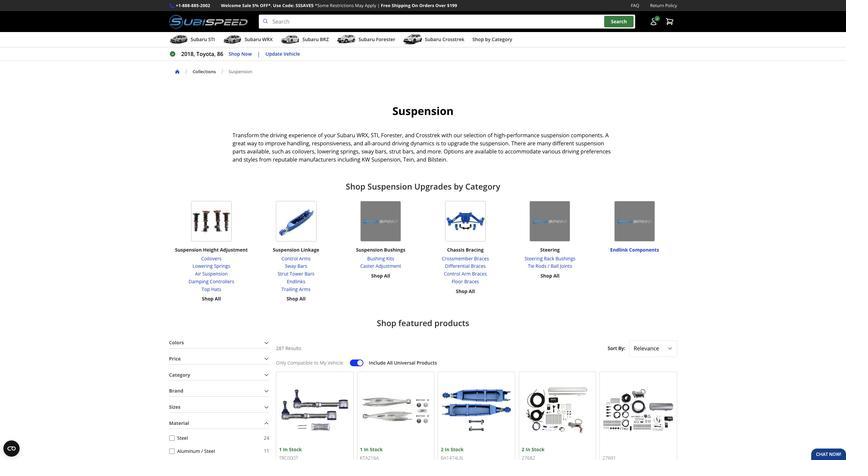 Task type: locate. For each thing, give the bounding box(es) containing it.
0 vertical spatial arms
[[299, 256, 311, 262]]

my
[[320, 360, 326, 366]]

arms
[[299, 256, 311, 262], [299, 286, 311, 293]]

reputable
[[273, 156, 297, 164]]

steel right steel "button"
[[177, 436, 188, 442]]

subaru left wrx
[[245, 36, 261, 43]]

vehicle right "my"
[[328, 360, 343, 366]]

shop right subaru crosstrek
[[472, 36, 484, 43]]

as
[[285, 148, 291, 155]]

suspension bushings image image
[[360, 201, 401, 242]]

there
[[511, 140, 526, 147]]

1 vertical spatial adjustment
[[376, 263, 401, 270]]

0 horizontal spatial adjustment
[[220, 247, 248, 253]]

suspension down shop now link
[[229, 68, 252, 75]]

| left free
[[377, 2, 380, 8]]

0 horizontal spatial 2 in stock
[[441, 447, 464, 453]]

1 horizontal spatial 2
[[522, 447, 524, 453]]

accommodate
[[505, 148, 541, 155]]

endlinks link
[[278, 278, 314, 286]]

in for whiteline adjustable end links (front) - 2013-2016 scion fr-s / 2013-2024 subaru brz / 2017-2024 toyota 86 image
[[364, 447, 369, 453]]

/ right "aluminum"
[[201, 449, 203, 455]]

styles
[[244, 156, 258, 164]]

to down the suspension.
[[498, 148, 504, 155]]

strut tower bars link
[[278, 271, 314, 278]]

subaru left forester
[[359, 36, 375, 43]]

bars
[[297, 263, 307, 270], [305, 271, 314, 277]]

of left your
[[318, 132, 323, 139]]

/ left ball
[[548, 263, 550, 270]]

subaru inside transform the driving experience of your subaru wrx, sti, forester, and crosstrek with our selection of high-performance suspension components. a great way to improve handling, responsiveness, and all-around driving dynamics is to upgrade the suspension. there are many different suspension parts available, such as coilovers, lowering springs, sway bars, strut bars, and more. options are available to accommodate various driving preferences and styles from reputable manufacturers including kw suspension, tein, and bilstein.
[[337, 132, 355, 139]]

1 horizontal spatial are
[[527, 140, 536, 147]]

sssave5
[[296, 2, 314, 8]]

1 in from the left
[[283, 447, 288, 453]]

select... image
[[667, 346, 673, 352]]

0 horizontal spatial are
[[465, 148, 473, 155]]

0 vertical spatial bars
[[297, 263, 307, 270]]

1 vertical spatial steering
[[525, 256, 543, 262]]

steering up tie
[[525, 256, 543, 262]]

0 horizontal spatial by
[[454, 181, 463, 192]]

0 vertical spatial |
[[377, 2, 380, 8]]

shop all link down trailing arms link
[[287, 296, 306, 303]]

0 horizontal spatial driving
[[270, 132, 287, 139]]

on
[[412, 2, 418, 8]]

suspension up "different"
[[541, 132, 570, 139]]

1 vertical spatial crosstrek
[[416, 132, 440, 139]]

crossmember
[[442, 256, 473, 262]]

control up floor
[[444, 271, 460, 277]]

subaru inside dropdown button
[[191, 36, 207, 43]]

braces down "crossmember braces" link
[[471, 263, 486, 270]]

0 horizontal spatial of
[[318, 132, 323, 139]]

1 horizontal spatial adjustment
[[376, 263, 401, 270]]

are down the performance
[[527, 140, 536, 147]]

are down upgrade
[[465, 148, 473, 155]]

1 horizontal spatial steel
[[204, 449, 215, 455]]

subaru for subaru crosstrek
[[425, 36, 441, 43]]

crosstrek
[[443, 36, 464, 43], [416, 132, 440, 139]]

0 horizontal spatial 1
[[279, 447, 282, 453]]

shop all link down top hats link
[[202, 296, 221, 303]]

1 1 from the left
[[279, 447, 282, 453]]

driving up improve
[[270, 132, 287, 139]]

4 in from the left
[[526, 447, 530, 453]]

open widget image
[[3, 441, 20, 457]]

driving up the strut
[[392, 140, 409, 147]]

all inside suspension bushings bushing kits caster adjustment shop all
[[384, 273, 390, 279]]

policy
[[665, 2, 677, 8]]

bushing
[[367, 256, 385, 262]]

suspension up bushing at the bottom left
[[356, 247, 383, 253]]

1 vertical spatial by
[[454, 181, 463, 192]]

your
[[324, 132, 336, 139]]

suspension bushings bushing kits caster adjustment shop all
[[356, 247, 405, 279]]

suspension inside suspension linkage control arms sway bars strut tower bars endlinks trailing arms shop all
[[273, 247, 300, 253]]

suspension up control arms link
[[273, 247, 300, 253]]

of up the suspension.
[[488, 132, 493, 139]]

0 horizontal spatial the
[[260, 132, 269, 139]]

5%
[[252, 2, 259, 8]]

use
[[273, 2, 281, 8]]

2 arms from the top
[[299, 286, 311, 293]]

0 vertical spatial crosstrek
[[443, 36, 464, 43]]

1 vertical spatial control
[[444, 271, 460, 277]]

1 vertical spatial bushings
[[556, 256, 576, 262]]

Select... button
[[629, 341, 677, 357]]

4 stock from the left
[[532, 447, 545, 453]]

1 horizontal spatial |
[[377, 2, 380, 8]]

adjustment down kits
[[376, 263, 401, 270]]

shop all link for arm
[[456, 288, 475, 296]]

0 horizontal spatial vehicle
[[284, 51, 300, 57]]

0 vertical spatial category
[[492, 36, 512, 43]]

Steel button
[[169, 436, 174, 441]]

steering up rack
[[540, 247, 560, 253]]

bushing kits link
[[360, 255, 401, 263]]

885-
[[191, 2, 200, 8]]

steel right "aluminum"
[[204, 449, 215, 455]]

suspension link
[[229, 68, 258, 75]]

3 in from the left
[[445, 447, 449, 453]]

86
[[217, 50, 223, 58]]

suspension down components.
[[576, 140, 604, 147]]

caster adjustment link
[[360, 263, 401, 271]]

shop featured products
[[377, 318, 469, 329]]

bars, up tein,
[[403, 148, 415, 155]]

subaru sti button
[[169, 33, 215, 47]]

1 horizontal spatial bars,
[[403, 148, 415, 155]]

2 of from the left
[[488, 132, 493, 139]]

control arms link
[[278, 255, 314, 263]]

control inside "chassis bracing crossmember braces differential braces control arm braces floor braces shop all"
[[444, 271, 460, 277]]

0 horizontal spatial control
[[281, 256, 298, 262]]

coilovers link
[[189, 255, 234, 263]]

all
[[384, 273, 390, 279], [553, 273, 560, 279], [469, 288, 475, 295], [215, 296, 221, 302], [299, 296, 306, 302], [387, 360, 393, 366]]

vehicle down a subaru brz thumbnail image
[[284, 51, 300, 57]]

forester,
[[381, 132, 404, 139]]

shop inside suspension height adjustment coilovers lowering springs air suspension damping controllers top hats shop all
[[202, 296, 214, 302]]

1 horizontal spatial crosstrek
[[443, 36, 464, 43]]

2 1 in stock from the left
[[360, 447, 383, 453]]

all down hats
[[215, 296, 221, 302]]

0 vertical spatial are
[[527, 140, 536, 147]]

suspension linkage image image
[[276, 201, 316, 242]]

all down ball
[[553, 273, 560, 279]]

0 horizontal spatial 1 in stock
[[279, 447, 302, 453]]

orders
[[419, 2, 434, 8]]

24
[[264, 435, 269, 442]]

high-
[[494, 132, 507, 139]]

1 for whiteline adjustable end links (front) - 2013-2016 scion fr-s / 2013-2024 subaru brz / 2017-2024 toyota 86 image
[[360, 447, 363, 453]]

shop down tie rods / ball joints 'link'
[[541, 273, 552, 279]]

0 vertical spatial bushings
[[384, 247, 405, 253]]

arms down linkage on the left bottom
[[299, 256, 311, 262]]

1 vertical spatial category
[[465, 181, 500, 192]]

update vehicle
[[266, 51, 300, 57]]

1 horizontal spatial control
[[444, 271, 460, 277]]

in for super pro rear toe control arms - 2015+ wrx / 2015+ sti / 2013+ fr-s / brz / 86 image
[[283, 447, 288, 453]]

springs
[[214, 263, 230, 270]]

braces
[[474, 256, 489, 262], [471, 263, 486, 270], [472, 271, 487, 277], [464, 279, 479, 285]]

0 vertical spatial control
[[281, 256, 298, 262]]

control up sway
[[281, 256, 298, 262]]

0 vertical spatial adjustment
[[220, 247, 248, 253]]

endlink components image image
[[614, 201, 655, 242]]

whiteline adjustable end links (front) - 2013-2016 scion fr-s / 2013-2024 subaru brz / 2017-2024 toyota 86 image
[[360, 375, 431, 447]]

suspension up dynamics
[[392, 104, 454, 118]]

shop down top
[[202, 296, 214, 302]]

287 results
[[276, 346, 301, 352]]

and down parts
[[233, 156, 242, 164]]

home image
[[174, 69, 180, 74]]

suspension height adjustment coilovers lowering springs air suspension damping controllers top hats shop all
[[175, 247, 248, 302]]

0 horizontal spatial suspension
[[541, 132, 570, 139]]

shop all link down caster adjustment link
[[371, 273, 390, 280]]

to up available,
[[258, 140, 264, 147]]

0 vertical spatial by
[[485, 36, 491, 43]]

subaru for subaru wrx
[[245, 36, 261, 43]]

free
[[381, 2, 391, 8]]

cusco adjustable lower control arm - 2015+ wrx / 2015+ sti / 2013+ brz / frs / 86 image
[[441, 375, 512, 447]]

shop all link for ball
[[541, 273, 560, 280]]

brz
[[320, 36, 329, 43]]

shop down trailing
[[287, 296, 298, 302]]

sort by:
[[608, 346, 625, 352]]

suspension down the lowering springs link
[[202, 271, 228, 277]]

stock for whiteline adjustable end links (front) - 2013-2016 scion fr-s / 2013-2024 subaru brz / 2017-2024 toyota 86 image
[[370, 447, 383, 453]]

the up improve
[[260, 132, 269, 139]]

subispeed logo image
[[169, 15, 248, 29]]

1 horizontal spatial the
[[470, 140, 479, 147]]

1 vertical spatial vehicle
[[328, 360, 343, 366]]

1 vertical spatial the
[[470, 140, 479, 147]]

bushings up joints
[[556, 256, 576, 262]]

from
[[259, 156, 271, 164]]

shop down floor braces link
[[456, 288, 468, 295]]

shop now link
[[229, 50, 252, 58]]

and right tein,
[[417, 156, 426, 164]]

2
[[441, 447, 444, 453], [522, 447, 524, 453]]

subaru right your
[[337, 132, 355, 139]]

super pro rear toe control arms - 2015+ wrx / 2015+ sti / 2013+ fr-s / brz / 86 image
[[279, 375, 351, 447]]

sti,
[[371, 132, 380, 139]]

1 2 from the left
[[441, 447, 444, 453]]

/ down 86
[[221, 68, 223, 75]]

driving down "different"
[[562, 148, 579, 155]]

in
[[283, 447, 288, 453], [364, 447, 369, 453], [445, 447, 449, 453], [526, 447, 530, 453]]

3 stock from the left
[[451, 447, 464, 453]]

0 horizontal spatial steel
[[177, 436, 188, 442]]

and up dynamics
[[405, 132, 415, 139]]

by:
[[618, 346, 625, 352]]

trailing arms link
[[278, 286, 314, 294]]

preferences
[[581, 148, 611, 155]]

1 in stock for whiteline adjustable end links (front) - 2013-2016 scion fr-s / 2013-2024 subaru brz / 2017-2024 toyota 86 image
[[360, 447, 383, 453]]

chassis
[[447, 247, 465, 253]]

shop all link down floor braces link
[[456, 288, 475, 296]]

crosstrek up dynamics
[[416, 132, 440, 139]]

| right now
[[257, 50, 260, 58]]

1 horizontal spatial by
[[485, 36, 491, 43]]

a subaru brz thumbnail image image
[[281, 34, 300, 45]]

arms down endlinks link
[[299, 286, 311, 293]]

2 in from the left
[[364, 447, 369, 453]]

faq
[[631, 2, 639, 8]]

1 horizontal spatial 1 in stock
[[360, 447, 383, 453]]

colors button
[[169, 338, 269, 349]]

bars, down 'around'
[[375, 148, 388, 155]]

shop left featured
[[377, 318, 396, 329]]

2 2 in stock from the left
[[522, 447, 545, 453]]

2 stock from the left
[[370, 447, 383, 453]]

a subaru sti thumbnail image image
[[169, 34, 188, 45]]

and down dynamics
[[416, 148, 426, 155]]

/
[[185, 68, 187, 75], [221, 68, 223, 75], [548, 263, 550, 270], [201, 449, 203, 455]]

the down selection
[[470, 140, 479, 147]]

+1-888-885-2002
[[176, 2, 210, 8]]

1 horizontal spatial bushings
[[556, 256, 576, 262]]

2 horizontal spatial driving
[[562, 148, 579, 155]]

shop down including
[[346, 181, 365, 192]]

1 stock from the left
[[289, 447, 302, 453]]

1 horizontal spatial 1
[[360, 447, 363, 453]]

1 1 in stock from the left
[[279, 447, 302, 453]]

bars up tower
[[297, 263, 307, 270]]

suspension
[[541, 132, 570, 139], [576, 140, 604, 147]]

bars,
[[375, 148, 388, 155], [403, 148, 415, 155]]

a subaru forester thumbnail image image
[[337, 34, 356, 45]]

0 horizontal spatial bushings
[[384, 247, 405, 253]]

subaru sti
[[191, 36, 215, 43]]

and down wrx,
[[354, 140, 363, 147]]

2 in stock for cusco adjustable lower control arm - 2015+ wrx / 2015+ sti / 2013+ brz / frs / 86 image at the right bottom of the page
[[441, 447, 464, 453]]

all down caster adjustment link
[[384, 273, 390, 279]]

0 horizontal spatial crosstrek
[[416, 132, 440, 139]]

shop left now
[[229, 51, 240, 57]]

brand button
[[169, 387, 269, 397]]

shop down caster adjustment link
[[371, 273, 383, 279]]

bushings up kits
[[384, 247, 405, 253]]

0 vertical spatial the
[[260, 132, 269, 139]]

1 horizontal spatial driving
[[392, 140, 409, 147]]

subaru left brz
[[302, 36, 319, 43]]

all down trailing arms link
[[299, 296, 306, 302]]

a
[[605, 132, 609, 139]]

all down floor braces link
[[469, 288, 475, 295]]

components.
[[571, 132, 604, 139]]

tie
[[528, 263, 534, 270]]

subaru right a subaru crosstrek thumbnail image at top
[[425, 36, 441, 43]]

1 vertical spatial suspension
[[576, 140, 604, 147]]

air lift performance 3p air suspension control unit w/ compressor and tank - universal image
[[522, 375, 593, 447]]

0 horizontal spatial bars,
[[375, 148, 388, 155]]

1 horizontal spatial vehicle
[[328, 360, 343, 366]]

around
[[372, 140, 391, 147]]

1 2 in stock from the left
[[441, 447, 464, 453]]

strut
[[278, 271, 288, 277]]

1 vertical spatial |
[[257, 50, 260, 58]]

0 horizontal spatial |
[[257, 50, 260, 58]]

shop now
[[229, 51, 252, 57]]

button image
[[649, 18, 658, 26]]

0 horizontal spatial 2
[[441, 447, 444, 453]]

subaru wrx
[[245, 36, 273, 43]]

0 vertical spatial suspension
[[541, 132, 570, 139]]

0 vertical spatial vehicle
[[284, 51, 300, 57]]

subaru inside "dropdown button"
[[425, 36, 441, 43]]

shop all link down tie rods / ball joints 'link'
[[541, 273, 560, 280]]

crosstrek down search input field
[[443, 36, 464, 43]]

1 horizontal spatial 2 in stock
[[522, 447, 545, 453]]

1 horizontal spatial of
[[488, 132, 493, 139]]

all inside suspension linkage control arms sway bars strut tower bars endlinks trailing arms shop all
[[299, 296, 306, 302]]

subaru for subaru brz
[[302, 36, 319, 43]]

different
[[552, 140, 574, 147]]

subaru crosstrek button
[[403, 33, 464, 47]]

steel
[[177, 436, 188, 442], [204, 449, 215, 455]]

2 2 from the left
[[522, 447, 524, 453]]

adjustment up springs
[[220, 247, 248, 253]]

damping controllers link
[[189, 278, 234, 286]]

results
[[285, 346, 301, 352]]

control inside suspension linkage control arms sway bars strut tower bars endlinks trailing arms shop all
[[281, 256, 298, 262]]

1 vertical spatial arms
[[299, 286, 311, 293]]

endlink
[[610, 247, 628, 253]]

sti
[[208, 36, 215, 43]]

bars right tower
[[305, 271, 314, 277]]

2 1 from the left
[[360, 447, 363, 453]]

2 vertical spatial driving
[[562, 148, 579, 155]]

subaru left sti
[[191, 36, 207, 43]]

performance
[[507, 132, 540, 139]]



Task type: vqa. For each thing, say whether or not it's contained in the screenshot.
4th LIFT from right
no



Task type: describe. For each thing, give the bounding box(es) containing it.
tower
[[290, 271, 303, 277]]

restrictions
[[330, 2, 354, 8]]

braces down "arm"
[[464, 279, 479, 285]]

shop inside steering steering rack bushings tie rods / ball joints shop all
[[541, 273, 552, 279]]

all right include
[[387, 360, 393, 366]]

bracing
[[466, 247, 484, 253]]

more.
[[427, 148, 442, 155]]

faq link
[[631, 2, 639, 9]]

lowering springs link
[[189, 263, 234, 271]]

adjustment inside suspension height adjustment coilovers lowering springs air suspension damping controllers top hats shop all
[[220, 247, 248, 253]]

search input field
[[259, 15, 635, 29]]

steering steering rack bushings tie rods / ball joints shop all
[[525, 247, 576, 279]]

shop all link for all
[[371, 273, 390, 280]]

price
[[169, 356, 181, 362]]

with
[[441, 132, 452, 139]]

all inside suspension height adjustment coilovers lowering springs air suspension damping controllers top hats shop all
[[215, 296, 221, 302]]

to right is
[[441, 140, 446, 147]]

bilstein.
[[428, 156, 448, 164]]

category inside dropdown button
[[492, 36, 512, 43]]

2 for cusco adjustable lower control arm - 2015+ wrx / 2015+ sti / 2013+ brz / frs / 86 image at the right bottom of the page
[[441, 447, 444, 453]]

1 bars, from the left
[[375, 148, 388, 155]]

responsiveness,
[[312, 140, 352, 147]]

/ inside steering steering rack bushings tie rods / ball joints shop all
[[548, 263, 550, 270]]

rack
[[544, 256, 554, 262]]

a subaru wrx thumbnail image image
[[223, 34, 242, 45]]

various
[[542, 148, 561, 155]]

aluminum / steel
[[177, 449, 215, 455]]

now
[[241, 51, 252, 57]]

bushings inside steering steering rack bushings tie rods / ball joints shop all
[[556, 256, 576, 262]]

experience
[[289, 132, 316, 139]]

sway bars link
[[278, 263, 314, 271]]

steering rack bushings link
[[525, 255, 576, 263]]

shop all link for tower
[[287, 296, 306, 303]]

1 vertical spatial are
[[465, 148, 473, 155]]

0 vertical spatial driving
[[270, 132, 287, 139]]

transform the driving experience of your subaru wrx, sti, forester, and crosstrek with our selection of high-performance suspension components. a great way to improve handling, responsiveness, and all-around driving dynamics is to upgrade the suspension. there are many different suspension parts available, such as coilovers, lowering springs, sway bars, strut bars, and more. options are available to accommodate various driving preferences and styles from reputable manufacturers including kw suspension, tein, and bilstein.
[[233, 132, 611, 164]]

crossmember braces link
[[442, 255, 489, 263]]

vehicle inside 'button'
[[284, 51, 300, 57]]

way
[[247, 140, 257, 147]]

all inside "chassis bracing crossmember braces differential braces control arm braces floor braces shop all"
[[469, 288, 475, 295]]

shop inside dropdown button
[[472, 36, 484, 43]]

suspension up lowering
[[175, 247, 202, 253]]

upgrade
[[448, 140, 469, 147]]

collections
[[193, 68, 216, 75]]

compatible
[[287, 360, 313, 366]]

improve
[[265, 140, 286, 147]]

trailing
[[282, 286, 298, 293]]

ball
[[551, 263, 559, 270]]

2 bars, from the left
[[403, 148, 415, 155]]

braces down bracing on the bottom right of the page
[[474, 256, 489, 262]]

1 horizontal spatial suspension
[[576, 140, 604, 147]]

category
[[169, 372, 190, 379]]

1 in stock for super pro rear toe control arms - 2015+ wrx / 2015+ sti / 2013+ fr-s / brz / 86 image
[[279, 447, 302, 453]]

suspension height adjustment image image
[[191, 201, 232, 242]]

in for "air lift performance 3p air suspension control unit w/ compressor and tank - universal" image
[[526, 447, 530, 453]]

return policy link
[[650, 2, 677, 9]]

great
[[233, 140, 246, 147]]

subaru brz
[[302, 36, 329, 43]]

kits
[[386, 256, 394, 262]]

shop suspension upgrades by category
[[346, 181, 500, 192]]

2018, toyota, 86
[[181, 50, 223, 58]]

in for cusco adjustable lower control arm - 2015+ wrx / 2015+ sti / 2013+ brz / frs / 86 image at the right bottom of the page
[[445, 447, 449, 453]]

shop inside "chassis bracing crossmember braces differential braces control arm braces floor braces shop all"
[[456, 288, 468, 295]]

all inside steering steering rack bushings tie rods / ball joints shop all
[[553, 273, 560, 279]]

sort
[[608, 346, 617, 352]]

toyota,
[[196, 50, 216, 58]]

manufacturers
[[299, 156, 336, 164]]

floor braces link
[[442, 278, 489, 286]]

Aluminum / Steel button
[[169, 449, 174, 455]]

0 vertical spatial steering
[[540, 247, 560, 253]]

differential
[[445, 263, 470, 270]]

suspension inside suspension bushings bushing kits caster adjustment shop all
[[356, 247, 383, 253]]

including
[[337, 156, 360, 164]]

stock for "air lift performance 3p air suspension control unit w/ compressor and tank - universal" image
[[532, 447, 545, 453]]

a subaru crosstrek thumbnail image image
[[403, 34, 422, 45]]

colors
[[169, 340, 184, 346]]

all-
[[365, 140, 372, 147]]

subaru for subaru sti
[[191, 36, 207, 43]]

suspension down 'suspension,'
[[368, 181, 412, 192]]

$199
[[447, 2, 457, 8]]

11
[[264, 448, 269, 455]]

strut
[[389, 148, 401, 155]]

material button
[[169, 419, 269, 429]]

search
[[611, 18, 627, 25]]

our
[[454, 132, 462, 139]]

subaru for subaru forester
[[359, 36, 375, 43]]

shop all link for suspension
[[202, 296, 221, 303]]

subaru forester button
[[337, 33, 395, 47]]

888-
[[182, 2, 191, 8]]

sale
[[242, 2, 251, 8]]

stock for cusco adjustable lower control arm - 2015+ wrx / 2015+ sti / 2013+ brz / frs / 86 image at the right bottom of the page
[[451, 447, 464, 453]]

subaru wrx button
[[223, 33, 273, 47]]

crosstrek inside "dropdown button"
[[443, 36, 464, 43]]

tein,
[[403, 156, 415, 164]]

control arm braces link
[[442, 271, 489, 278]]

shop inside suspension linkage control arms sway bars strut tower bars endlinks trailing arms shop all
[[287, 296, 298, 302]]

subaru brz button
[[281, 33, 329, 47]]

universal
[[394, 360, 415, 366]]

handling,
[[287, 140, 311, 147]]

endlink components
[[610, 247, 659, 253]]

adjustment inside suspension bushings bushing kits caster adjustment shop all
[[376, 263, 401, 270]]

hats
[[211, 286, 221, 293]]

by inside dropdown button
[[485, 36, 491, 43]]

only
[[276, 360, 286, 366]]

air
[[195, 271, 201, 277]]

height
[[203, 247, 219, 253]]

is
[[436, 140, 440, 147]]

1 vertical spatial bars
[[305, 271, 314, 277]]

2002
[[200, 2, 210, 8]]

chassis bracing image image
[[445, 201, 486, 242]]

steering image image
[[530, 201, 570, 242]]

suspension,
[[371, 156, 402, 164]]

return
[[650, 2, 664, 8]]

/ right home icon
[[185, 68, 187, 75]]

+1-888-885-2002 link
[[176, 2, 210, 9]]

stock for super pro rear toe control arms - 2015+ wrx / 2015+ sti / 2013+ fr-s / brz / 86 image
[[289, 447, 302, 453]]

1 vertical spatial driving
[[392, 140, 409, 147]]

chassis bracing crossmember braces differential braces control arm braces floor braces shop all
[[442, 247, 489, 295]]

price button
[[169, 354, 269, 365]]

1 arms from the top
[[299, 256, 311, 262]]

2 for "air lift performance 3p air suspension control unit w/ compressor and tank - universal" image
[[522, 447, 524, 453]]

parts
[[233, 148, 246, 155]]

only compatible to my vehicle
[[276, 360, 343, 366]]

selection
[[464, 132, 486, 139]]

shop inside suspension bushings bushing kits caster adjustment shop all
[[371, 273, 383, 279]]

1 for super pro rear toe control arms - 2015+ wrx / 2015+ sti / 2013+ fr-s / brz / 86 image
[[279, 447, 282, 453]]

to left "my"
[[314, 360, 319, 366]]

linkage
[[301, 247, 319, 253]]

2 in stock for "air lift performance 3p air suspension control unit w/ compressor and tank - universal" image
[[522, 447, 545, 453]]

products
[[434, 318, 469, 329]]

air lift 3h (1/4" air line, 2.5 gallon tank, viair 444c compressor) - universal image
[[603, 375, 674, 447]]

1 of from the left
[[318, 132, 323, 139]]

braces right "arm"
[[472, 271, 487, 277]]

0 vertical spatial steel
[[177, 436, 188, 442]]

crosstrek inside transform the driving experience of your subaru wrx, sti, forester, and crosstrek with our selection of high-performance suspension components. a great way to improve handling, responsiveness, and all-around driving dynamics is to upgrade the suspension. there are many different suspension parts available, such as coilovers, lowering springs, sway bars, strut bars, and more. options are available to accommodate various driving preferences and styles from reputable manufacturers including kw suspension, tein, and bilstein.
[[416, 132, 440, 139]]

1 vertical spatial steel
[[204, 449, 215, 455]]

components
[[629, 247, 659, 253]]

endlink components link
[[610, 244, 659, 253]]

bushings inside suspension bushings bushing kits caster adjustment shop all
[[384, 247, 405, 253]]

wrx,
[[357, 132, 369, 139]]



